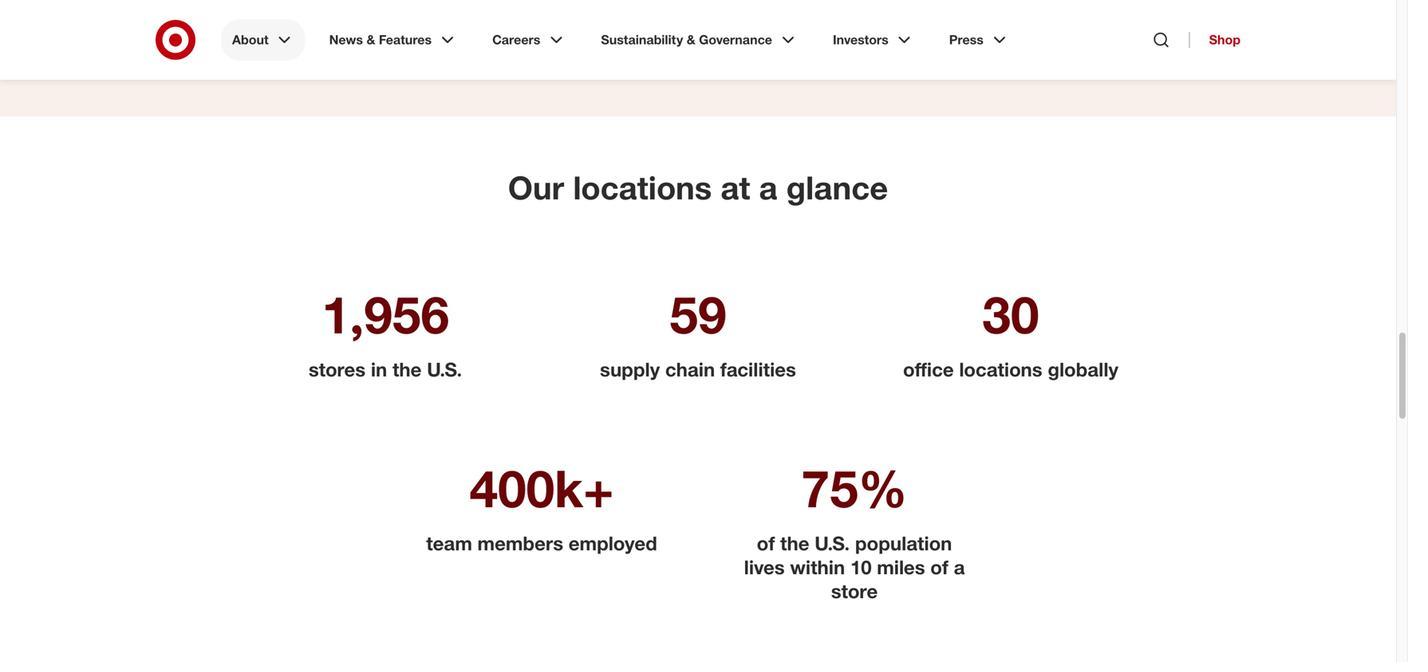 Task type: locate. For each thing, give the bounding box(es) containing it.
shop link
[[1189, 32, 1241, 48]]

investors
[[833, 32, 889, 47]]

400k+
[[470, 457, 614, 519]]

0 vertical spatial locations
[[573, 168, 712, 207]]

& right the news
[[367, 32, 375, 47]]

0 horizontal spatial u.s.
[[427, 358, 462, 381]]

0 horizontal spatial the
[[393, 358, 422, 381]]

75%
[[802, 457, 907, 519]]

1 horizontal spatial a
[[954, 556, 965, 579]]

locations
[[573, 168, 712, 207], [959, 358, 1043, 381]]

our
[[508, 168, 564, 207]]

a inside of the u.s. population lives within 10 miles of a store
[[954, 556, 965, 579]]

u.s. up within
[[815, 532, 850, 555]]

facilities
[[720, 358, 796, 381]]

0 vertical spatial a
[[759, 168, 778, 207]]

population
[[855, 532, 952, 555]]

at
[[721, 168, 750, 207]]

the inside of the u.s. population lives within 10 miles of a store
[[780, 532, 810, 555]]

59
[[670, 283, 727, 346]]

2 & from the left
[[687, 32, 696, 47]]

1 vertical spatial the
[[780, 532, 810, 555]]

1 horizontal spatial locations
[[959, 358, 1043, 381]]

team
[[426, 532, 472, 555]]

glance
[[786, 168, 888, 207]]

of right the miles
[[931, 556, 949, 579]]

0 horizontal spatial &
[[367, 32, 375, 47]]

1 vertical spatial locations
[[959, 358, 1043, 381]]

u.s. right in
[[427, 358, 462, 381]]

of up lives
[[757, 532, 775, 555]]

1 horizontal spatial the
[[780, 532, 810, 555]]

0 vertical spatial u.s.
[[427, 358, 462, 381]]

&
[[367, 32, 375, 47], [687, 32, 696, 47]]

investors link
[[822, 19, 925, 61]]

about link
[[221, 19, 305, 61]]

careers
[[492, 32, 540, 47]]

0 horizontal spatial locations
[[573, 168, 712, 207]]

press
[[949, 32, 984, 47]]

1,956
[[322, 283, 449, 346]]

governance
[[699, 32, 772, 47]]

1 vertical spatial a
[[954, 556, 965, 579]]

a right the miles
[[954, 556, 965, 579]]

within
[[790, 556, 845, 579]]

a
[[759, 168, 778, 207], [954, 556, 965, 579]]

of
[[757, 532, 775, 555], [931, 556, 949, 579]]

1 vertical spatial u.s.
[[815, 532, 850, 555]]

& inside sustainability & governance link
[[687, 32, 696, 47]]

1 vertical spatial of
[[931, 556, 949, 579]]

& left the governance
[[687, 32, 696, 47]]

1 & from the left
[[367, 32, 375, 47]]

sustainability & governance
[[601, 32, 772, 47]]

1 horizontal spatial u.s.
[[815, 532, 850, 555]]

locations for office
[[959, 358, 1043, 381]]

the
[[393, 358, 422, 381], [780, 532, 810, 555]]

0 horizontal spatial a
[[759, 168, 778, 207]]

0 vertical spatial of
[[757, 532, 775, 555]]

store
[[831, 580, 878, 603]]

& for features
[[367, 32, 375, 47]]

sustainability
[[601, 32, 683, 47]]

a right at
[[759, 168, 778, 207]]

1 horizontal spatial &
[[687, 32, 696, 47]]

& inside news & features link
[[367, 32, 375, 47]]

the right in
[[393, 358, 422, 381]]

the up within
[[780, 532, 810, 555]]

office
[[903, 358, 954, 381]]

u.s.
[[427, 358, 462, 381], [815, 532, 850, 555]]



Task type: describe. For each thing, give the bounding box(es) containing it.
press link
[[938, 19, 1020, 61]]

0 vertical spatial the
[[393, 358, 422, 381]]

stores in the u.s.
[[309, 358, 462, 381]]

members
[[478, 532, 563, 555]]

30
[[983, 283, 1039, 346]]

miles
[[877, 556, 925, 579]]

supply chain facilities
[[600, 358, 796, 381]]

our locations at a glance
[[508, 168, 888, 207]]

0 horizontal spatial of
[[757, 532, 775, 555]]

about
[[232, 32, 269, 47]]

news
[[329, 32, 363, 47]]

globally
[[1048, 358, 1119, 381]]

team members employed
[[426, 532, 657, 555]]

1 horizontal spatial of
[[931, 556, 949, 579]]

features
[[379, 32, 432, 47]]

u.s. inside of the u.s. population lives within 10 miles of a store
[[815, 532, 850, 555]]

office locations globally
[[903, 358, 1119, 381]]

careers link
[[481, 19, 577, 61]]

in
[[371, 358, 387, 381]]

stores
[[309, 358, 366, 381]]

10
[[851, 556, 872, 579]]

news & features link
[[318, 19, 468, 61]]

of the u.s. population lives within 10 miles of a store
[[744, 532, 965, 603]]

locations for our
[[573, 168, 712, 207]]

news & features
[[329, 32, 432, 47]]

supply
[[600, 358, 660, 381]]

shop
[[1209, 32, 1241, 47]]

lives
[[744, 556, 785, 579]]

& for governance
[[687, 32, 696, 47]]

chain
[[665, 358, 715, 381]]

employed
[[569, 532, 657, 555]]

sustainability & governance link
[[590, 19, 809, 61]]



Task type: vqa. For each thing, say whether or not it's contained in the screenshot.
Corporate Overview
no



